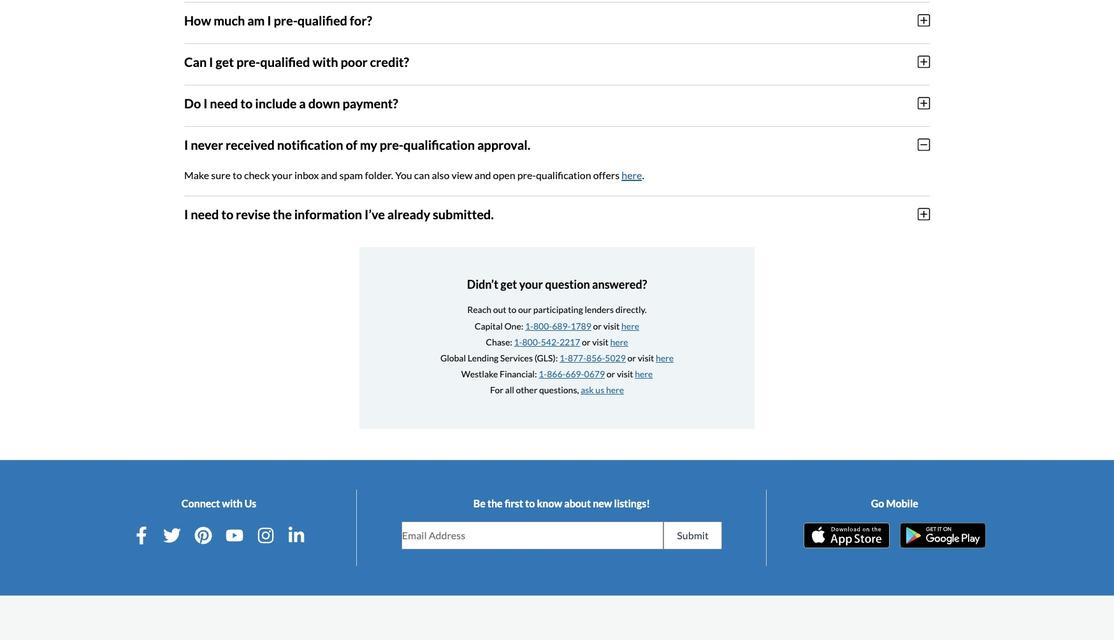 Task type: vqa. For each thing, say whether or not it's contained in the screenshot.
Capital
yes



Task type: describe. For each thing, give the bounding box(es) containing it.
chase:
[[486, 337, 513, 347]]

my
[[360, 137, 377, 152]]

services
[[501, 353, 533, 363]]

offers
[[594, 169, 620, 181]]

plus square image for how much am i pre-qualified for?
[[918, 13, 930, 27]]

or down lenders
[[593, 321, 602, 331]]

1-800-542-2217 link
[[514, 337, 581, 347]]

folder.
[[365, 169, 394, 181]]

to inside 'button'
[[241, 96, 253, 111]]

pinterest image
[[195, 526, 212, 544]]

submitted.
[[433, 206, 494, 222]]

also
[[432, 169, 450, 181]]

know
[[537, 497, 563, 509]]

view
[[452, 169, 473, 181]]

instagram image
[[257, 526, 275, 544]]

with inside button
[[313, 54, 338, 69]]

linkedin image
[[288, 526, 306, 544]]

get it on google play image
[[900, 523, 986, 548]]

revise
[[236, 206, 271, 222]]

reach out to our participating lenders directly. capital one: 1-800-689-1789 or visit here chase: 1-800-542-2217 or visit here global lending services (gls): 1-877-856-5029 or visit here westlake financial: 1-866-669-0679 or visit here for all other questions, ask us here
[[441, 304, 674, 396]]

global
[[441, 353, 466, 363]]

here link for 1-800-689-1789
[[622, 321, 640, 331]]

2217
[[560, 337, 581, 347]]

notification
[[277, 137, 343, 152]]

information
[[294, 206, 362, 222]]

pre- down "am"
[[237, 54, 260, 69]]

credit?
[[370, 54, 409, 69]]

0 vertical spatial 800-
[[534, 321, 552, 331]]

approval.
[[478, 137, 531, 152]]

poor
[[341, 54, 368, 69]]

here link for 1-866-669-0679
[[635, 369, 653, 380]]

do i need to include a down payment?
[[184, 96, 398, 111]]

lenders
[[585, 304, 614, 315]]

here link inside getting pre-qualified tab panel
[[622, 169, 642, 181]]

here link for 1-877-856-5029
[[656, 353, 674, 363]]

or right 0679
[[607, 369, 616, 380]]

youtube image
[[226, 526, 244, 544]]

here right 0679
[[635, 369, 653, 380]]

1- down '(gls):'
[[539, 369, 547, 380]]

answered?
[[593, 277, 647, 291]]

i inside dropdown button
[[184, 137, 188, 152]]

i never received notification of my pre-qualification approval.
[[184, 137, 531, 152]]

open
[[493, 169, 516, 181]]

download on the app store image
[[804, 523, 890, 548]]

get inside button
[[216, 54, 234, 69]]

can
[[184, 54, 207, 69]]

directly.
[[616, 304, 647, 315]]

can i get pre-qualified with poor credit?
[[184, 54, 409, 69]]

or right 5029
[[628, 353, 636, 363]]

669-
[[566, 369, 585, 380]]

1 vertical spatial qualification
[[536, 169, 592, 181]]

how much am i pre-qualified for?
[[184, 13, 372, 28]]

i never received notification of my pre-qualification approval. button
[[184, 127, 930, 162]]

never
[[191, 137, 223, 152]]

getting pre-qualified tab panel
[[184, 0, 930, 237]]

do
[[184, 96, 201, 111]]

qualification inside dropdown button
[[404, 137, 475, 152]]

of
[[346, 137, 358, 152]]

question
[[545, 277, 590, 291]]

submit button
[[664, 521, 722, 549]]

Email Address email field
[[402, 522, 663, 549]]

here right us
[[606, 385, 624, 396]]

connect with us
[[182, 497, 257, 509]]

down
[[308, 96, 340, 111]]

you
[[395, 169, 412, 181]]

visit down 5029
[[617, 369, 634, 380]]

be the first to know about new listings!
[[474, 497, 650, 509]]

questions,
[[540, 385, 579, 396]]

facebook image
[[132, 526, 150, 544]]

new
[[593, 497, 613, 509]]

to for reach out to our participating lenders directly. capital one: 1-800-689-1789 or visit here chase: 1-800-542-2217 or visit here global lending services (gls): 1-877-856-5029 or visit here westlake financial: 1-866-669-0679 or visit here for all other questions, ask us here
[[508, 304, 517, 315]]

capital
[[475, 321, 503, 331]]

be
[[474, 497, 486, 509]]

qualified inside can i get pre-qualified with poor credit? button
[[260, 54, 310, 69]]

1789
[[571, 321, 592, 331]]

i need to revise the information i've already submitted. button
[[184, 196, 930, 232]]

i right can
[[209, 54, 213, 69]]

all
[[505, 385, 515, 396]]

1- down 2217
[[560, 353, 568, 363]]

ask us here link
[[581, 385, 624, 396]]

856-
[[587, 353, 605, 363]]

877-
[[568, 353, 587, 363]]

542-
[[541, 337, 560, 347]]

i down make
[[184, 206, 188, 222]]

here up 5029
[[611, 337, 629, 347]]

a
[[299, 96, 306, 111]]

1-877-856-5029 link
[[560, 353, 626, 363]]

need inside button
[[191, 206, 219, 222]]

westlake
[[461, 369, 498, 380]]

financial:
[[500, 369, 537, 380]]

listings!
[[615, 497, 650, 509]]

can i get pre-qualified with poor credit? button
[[184, 44, 930, 80]]

much
[[214, 13, 245, 28]]

1 vertical spatial the
[[488, 497, 503, 509]]

to for i need to revise the information i've already submitted.
[[221, 206, 234, 222]]

i've
[[365, 206, 385, 222]]

other
[[516, 385, 538, 396]]

for?
[[350, 13, 372, 28]]

0679
[[585, 369, 605, 380]]



Task type: locate. For each thing, give the bounding box(es) containing it.
0 horizontal spatial and
[[321, 169, 338, 181]]

or right 2217
[[582, 337, 591, 347]]

i
[[267, 13, 271, 28], [209, 54, 213, 69], [204, 96, 208, 111], [184, 137, 188, 152], [184, 206, 188, 222]]

didn't get your question answered?
[[467, 277, 647, 291]]

need
[[210, 96, 238, 111], [191, 206, 219, 222]]

can
[[414, 169, 430, 181]]

866-
[[547, 369, 566, 380]]

here inside getting pre-qualified tab panel
[[622, 169, 642, 181]]

include
[[255, 96, 297, 111]]

to for make sure to check your inbox and spam folder. you can also view and open pre-qualification offers here .
[[233, 169, 242, 181]]

reach
[[468, 304, 492, 315]]

spam
[[340, 169, 363, 181]]

need right do
[[210, 96, 238, 111]]

to left include
[[241, 96, 253, 111]]

ask
[[581, 385, 594, 396]]

800- up the "1-800-542-2217" link
[[534, 321, 552, 331]]

1 plus square image from the top
[[918, 96, 930, 110]]

received
[[226, 137, 275, 152]]

1 horizontal spatial get
[[501, 277, 517, 291]]

go mobile
[[872, 497, 919, 509]]

1-866-669-0679 link
[[539, 369, 605, 380]]

sure
[[211, 169, 231, 181]]

0 vertical spatial your
[[272, 169, 293, 181]]

lending
[[468, 353, 499, 363]]

i right do
[[204, 96, 208, 111]]

1 vertical spatial 800-
[[523, 337, 541, 347]]

1 plus square image from the top
[[918, 13, 930, 27]]

plus square image for can i get pre-qualified with poor credit?
[[918, 55, 930, 69]]

get right didn't
[[501, 277, 517, 291]]

to inside reach out to our participating lenders directly. capital one: 1-800-689-1789 or visit here chase: 1-800-542-2217 or visit here global lending services (gls): 1-877-856-5029 or visit here westlake financial: 1-866-669-0679 or visit here for all other questions, ask us here
[[508, 304, 517, 315]]

i inside 'button'
[[204, 96, 208, 111]]

1 vertical spatial with
[[222, 497, 243, 509]]

1 vertical spatial plus square image
[[918, 55, 930, 69]]

with
[[313, 54, 338, 69], [222, 497, 243, 509]]

here right offers on the right top
[[622, 169, 642, 181]]

plus square image
[[918, 96, 930, 110], [918, 207, 930, 221]]

and right view
[[475, 169, 491, 181]]

here link down directly.
[[622, 321, 640, 331]]

5029
[[605, 353, 626, 363]]

to left revise
[[221, 206, 234, 222]]

need down make
[[191, 206, 219, 222]]

here link up 5029
[[611, 337, 629, 347]]

out
[[493, 304, 507, 315]]

payment?
[[343, 96, 398, 111]]

plus square image inside 'do i need to include a down payment?' 'button'
[[918, 96, 930, 110]]

689-
[[552, 321, 571, 331]]

qualification
[[404, 137, 475, 152], [536, 169, 592, 181]]

plus square image
[[918, 13, 930, 27], [918, 55, 930, 69]]

pre- right "am"
[[274, 13, 298, 28]]

twitter image
[[163, 526, 181, 544]]

check
[[244, 169, 270, 181]]

visit up "856-"
[[593, 337, 609, 347]]

1-
[[525, 321, 534, 331], [514, 337, 523, 347], [560, 353, 568, 363], [539, 369, 547, 380]]

to right sure
[[233, 169, 242, 181]]

0 vertical spatial qualification
[[404, 137, 475, 152]]

1 vertical spatial qualified
[[260, 54, 310, 69]]

plus square image for i need to revise the information i've already submitted.
[[918, 207, 930, 221]]

or
[[593, 321, 602, 331], [582, 337, 591, 347], [628, 353, 636, 363], [607, 369, 616, 380]]

i need to revise the information i've already submitted.
[[184, 206, 494, 222]]

for
[[490, 385, 504, 396]]

and left spam
[[321, 169, 338, 181]]

go
[[872, 497, 885, 509]]

the right revise
[[273, 206, 292, 222]]

your inside getting pre-qualified tab panel
[[272, 169, 293, 181]]

here link right 5029
[[656, 353, 674, 363]]

make sure to check your inbox and spam folder. you can also view and open pre-qualification offers here .
[[184, 169, 645, 181]]

2 plus square image from the top
[[918, 55, 930, 69]]

0 vertical spatial plus square image
[[918, 96, 930, 110]]

0 horizontal spatial your
[[272, 169, 293, 181]]

1-800-689-1789 link
[[525, 321, 592, 331]]

2 plus square image from the top
[[918, 207, 930, 221]]

first
[[505, 497, 524, 509]]

your
[[272, 169, 293, 181], [520, 277, 543, 291]]

pre- right open
[[518, 169, 536, 181]]

the inside i need to revise the information i've already submitted. button
[[273, 206, 292, 222]]

0 vertical spatial qualified
[[298, 13, 348, 28]]

plus square image inside the how much am i pre-qualified for? button
[[918, 13, 930, 27]]

1 vertical spatial your
[[520, 277, 543, 291]]

(gls):
[[535, 353, 558, 363]]

participating
[[534, 304, 583, 315]]

to right out
[[508, 304, 517, 315]]

need inside 'button'
[[210, 96, 238, 111]]

1 horizontal spatial qualification
[[536, 169, 592, 181]]

us
[[596, 385, 605, 396]]

0 horizontal spatial get
[[216, 54, 234, 69]]

800- up '(gls):'
[[523, 337, 541, 347]]

0 horizontal spatial with
[[222, 497, 243, 509]]

your up our
[[520, 277, 543, 291]]

submit
[[677, 529, 709, 541]]

to right first
[[526, 497, 535, 509]]

here link
[[622, 169, 642, 181], [622, 321, 640, 331], [611, 337, 629, 347], [656, 353, 674, 363], [635, 369, 653, 380]]

here
[[622, 169, 642, 181], [622, 321, 640, 331], [611, 337, 629, 347], [656, 353, 674, 363], [635, 369, 653, 380], [606, 385, 624, 396]]

plus square image for do i need to include a down payment?
[[918, 96, 930, 110]]

connect
[[182, 497, 220, 509]]

the
[[273, 206, 292, 222], [488, 497, 503, 509]]

visit right 5029
[[638, 353, 655, 363]]

one:
[[505, 321, 524, 331]]

1 vertical spatial need
[[191, 206, 219, 222]]

get right can
[[216, 54, 234, 69]]

2 and from the left
[[475, 169, 491, 181]]

1 and from the left
[[321, 169, 338, 181]]

plus square image inside i need to revise the information i've already submitted. button
[[918, 207, 930, 221]]

.
[[642, 169, 645, 181]]

am
[[248, 13, 265, 28]]

0 vertical spatial get
[[216, 54, 234, 69]]

here link right offers on the right top
[[622, 169, 642, 181]]

here right 5029
[[656, 353, 674, 363]]

plus square image inside can i get pre-qualified with poor credit? button
[[918, 55, 930, 69]]

0 horizontal spatial qualification
[[404, 137, 475, 152]]

0 vertical spatial plus square image
[[918, 13, 930, 27]]

to inside button
[[221, 206, 234, 222]]

qualified left for?
[[298, 13, 348, 28]]

with left poor
[[313, 54, 338, 69]]

about
[[565, 497, 591, 509]]

i left never
[[184, 137, 188, 152]]

do i need to include a down payment? button
[[184, 85, 930, 121]]

already
[[388, 206, 431, 222]]

1 vertical spatial plus square image
[[918, 207, 930, 221]]

1 vertical spatial get
[[501, 277, 517, 291]]

pre- inside dropdown button
[[380, 137, 404, 152]]

minus square image
[[918, 138, 930, 152]]

800-
[[534, 321, 552, 331], [523, 337, 541, 347]]

make
[[184, 169, 209, 181]]

1 horizontal spatial and
[[475, 169, 491, 181]]

our
[[518, 304, 532, 315]]

1 horizontal spatial the
[[488, 497, 503, 509]]

didn't
[[467, 277, 499, 291]]

1- up services at the bottom
[[514, 337, 523, 347]]

1 horizontal spatial your
[[520, 277, 543, 291]]

here link right 0679
[[635, 369, 653, 380]]

and
[[321, 169, 338, 181], [475, 169, 491, 181]]

us
[[245, 497, 257, 509]]

qualified up do i need to include a down payment?
[[260, 54, 310, 69]]

mobile
[[887, 497, 919, 509]]

qualified
[[298, 13, 348, 28], [260, 54, 310, 69]]

qualification down i never received notification of my pre-qualification approval. dropdown button
[[536, 169, 592, 181]]

0 horizontal spatial the
[[273, 206, 292, 222]]

here down directly.
[[622, 321, 640, 331]]

visit down lenders
[[604, 321, 620, 331]]

1- right one: at bottom
[[525, 321, 534, 331]]

your left inbox
[[272, 169, 293, 181]]

how much am i pre-qualified for? button
[[184, 2, 930, 38]]

0 vertical spatial with
[[313, 54, 338, 69]]

pre- right my
[[380, 137, 404, 152]]

qualification up the also
[[404, 137, 475, 152]]

0 vertical spatial need
[[210, 96, 238, 111]]

0 vertical spatial the
[[273, 206, 292, 222]]

i right "am"
[[267, 13, 271, 28]]

1 horizontal spatial with
[[313, 54, 338, 69]]

here link for 1-800-542-2217
[[611, 337, 629, 347]]

the right be
[[488, 497, 503, 509]]

how
[[184, 13, 211, 28]]

qualified inside the how much am i pre-qualified for? button
[[298, 13, 348, 28]]

with left us
[[222, 497, 243, 509]]



